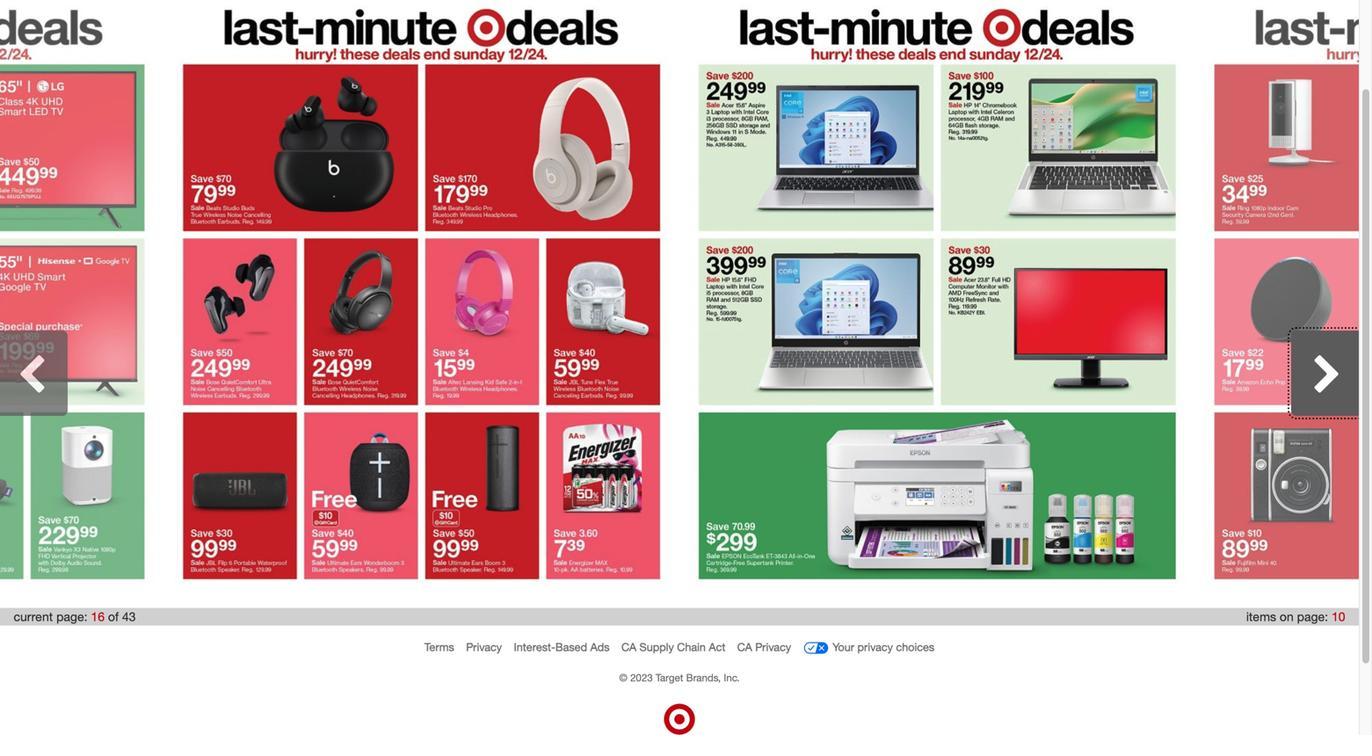 Task type: locate. For each thing, give the bounding box(es) containing it.
ca supply chain act link
[[622, 640, 726, 654]]

inc.
[[724, 671, 740, 684]]

page: left 16 on the bottom of the page
[[56, 609, 88, 624]]

2 page: from the left
[[1298, 609, 1329, 624]]

0 horizontal spatial ca
[[622, 640, 637, 654]]

chain
[[677, 640, 706, 654]]

terms
[[425, 640, 454, 654]]

based
[[556, 640, 588, 654]]

1 horizontal spatial page:
[[1298, 609, 1329, 624]]

ca privacy
[[738, 640, 792, 654]]

ca left supply at bottom left
[[622, 640, 637, 654]]

your privacy choices
[[833, 640, 935, 654]]

0 horizontal spatial page:
[[56, 609, 88, 624]]

43
[[122, 609, 136, 624]]

1 horizontal spatial ca
[[738, 640, 753, 654]]

1 horizontal spatial privacy
[[756, 640, 792, 654]]

ca right the act
[[738, 640, 753, 654]]

of
[[108, 609, 119, 624]]

2 ca from the left
[[738, 640, 753, 654]]

interest-based ads link
[[514, 640, 610, 654]]

privacy right terms link
[[466, 640, 502, 654]]

on
[[1280, 609, 1294, 624]]

page:
[[56, 609, 88, 624], [1298, 609, 1329, 624]]

privacy link
[[466, 640, 502, 654]]

page 17 image
[[680, 0, 1196, 599]]

0 horizontal spatial privacy
[[466, 640, 502, 654]]

ca
[[622, 640, 637, 654], [738, 640, 753, 654]]

ccpa image
[[803, 635, 830, 661]]

1 privacy from the left
[[466, 640, 502, 654]]

privacy left ccpa image
[[756, 640, 792, 654]]

privacy
[[858, 640, 893, 654]]

16
[[91, 609, 105, 624]]

items
[[1247, 609, 1277, 624]]

ca for ca privacy
[[738, 640, 753, 654]]

privacy
[[466, 640, 502, 654], [756, 640, 792, 654]]

page 16 image
[[164, 0, 680, 599]]

page: left 10 at the bottom
[[1298, 609, 1329, 624]]

act
[[709, 640, 726, 654]]

1 ca from the left
[[622, 640, 637, 654]]

page 18 image
[[1196, 0, 1373, 599]]

interest-based ads
[[514, 640, 610, 654]]

ca for ca supply chain act
[[622, 640, 637, 654]]

1 page: from the left
[[56, 609, 88, 624]]



Task type: describe. For each thing, give the bounding box(es) containing it.
brands,
[[686, 671, 721, 684]]

page 15 image
[[0, 0, 164, 599]]

ads
[[591, 640, 610, 654]]

current
[[14, 609, 53, 624]]

items on page: 10
[[1247, 609, 1346, 624]]

2023
[[630, 671, 653, 684]]

10
[[1332, 609, 1346, 624]]

your privacy choices link
[[803, 635, 935, 661]]

supply
[[640, 640, 674, 654]]

©
[[620, 671, 628, 684]]

your
[[833, 640, 855, 654]]

choices
[[896, 640, 935, 654]]

2 privacy from the left
[[756, 640, 792, 654]]

ca supply chain act
[[622, 640, 726, 654]]

ca privacy link
[[738, 640, 792, 654]]

target
[[656, 671, 684, 684]]

© 2023 target brands, inc.
[[620, 671, 740, 684]]

interest-
[[514, 640, 556, 654]]

terms link
[[425, 640, 454, 654]]

current page: 16 of 43
[[14, 609, 136, 624]]



Task type: vqa. For each thing, say whether or not it's contained in the screenshot.
CA related to CA Supply Chain Act
yes



